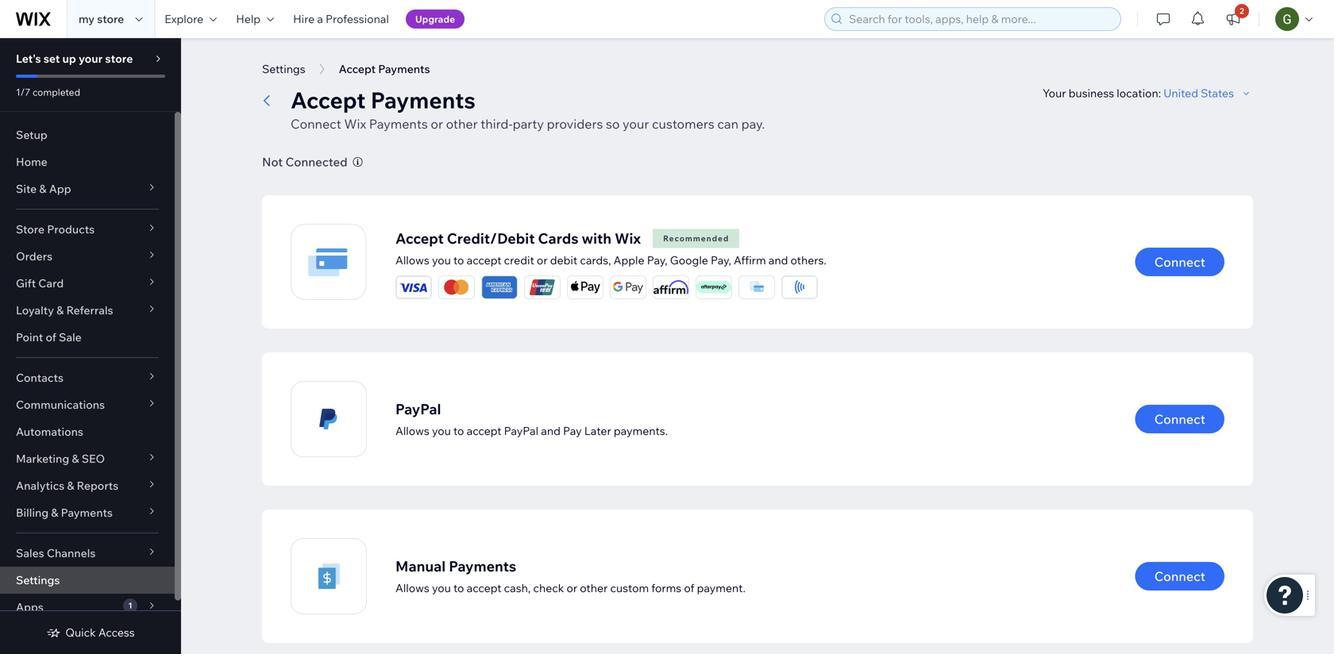 Task type: describe. For each thing, give the bounding box(es) containing it.
apple
[[614, 253, 645, 267]]

sales
[[16, 547, 44, 561]]

automations
[[16, 425, 83, 439]]

setup
[[16, 128, 47, 142]]

your
[[1043, 86, 1067, 100]]

communications button
[[0, 392, 175, 419]]

other inside the manual payments allows you to accept cash, check or other custom forms of payment.
[[580, 581, 608, 595]]

loyalty & referrals
[[16, 304, 113, 317]]

billing & payments button
[[0, 500, 175, 527]]

united states
[[1164, 86, 1235, 100]]

payment.
[[697, 581, 746, 595]]

custom
[[611, 581, 649, 595]]

sale
[[59, 331, 82, 344]]

allows inside 'paypal allows you to accept paypal and pay later payments.'
[[396, 424, 430, 438]]

accept payments connect wix payments or other third-party providers so your customers can pay.
[[291, 86, 765, 132]]

loyalty
[[16, 304, 54, 317]]

contacts
[[16, 371, 64, 385]]

& for analytics
[[67, 479, 74, 493]]

credit/debit
[[447, 229, 535, 247]]

marketing
[[16, 452, 69, 466]]

so
[[606, 116, 620, 132]]

or for you
[[537, 253, 548, 267]]

site & app
[[16, 182, 71, 196]]

Search for tools, apps, help & more... field
[[845, 8, 1116, 30]]

payments.
[[614, 424, 668, 438]]

and inside 'paypal allows you to accept paypal and pay later payments.'
[[541, 424, 561, 438]]

google
[[670, 253, 709, 267]]

upgrade button
[[406, 10, 465, 29]]

up
[[62, 52, 76, 66]]

cards,
[[580, 253, 611, 267]]

gift card
[[16, 276, 64, 290]]

can
[[718, 116, 739, 132]]

manual
[[396, 558, 446, 575]]

quick access
[[65, 626, 135, 640]]

1 horizontal spatial pay
[[647, 253, 665, 267]]

recommended
[[663, 233, 730, 243]]

access
[[98, 626, 135, 640]]

quick access button
[[46, 626, 135, 640]]

connect button for paypal
[[1136, 405, 1225, 434]]

payments inside the manual payments allows you to accept cash, check or other custom forms of payment.
[[449, 558, 517, 575]]

accept for payments
[[291, 86, 366, 114]]

hire
[[293, 12, 315, 26]]

or for payments
[[431, 116, 443, 132]]

settings for settings link
[[16, 574, 60, 588]]

contacts button
[[0, 365, 175, 392]]

1 connect button from the top
[[1136, 248, 1225, 276]]

check
[[533, 581, 564, 595]]

united
[[1164, 86, 1199, 100]]

accept for credit/debit
[[396, 229, 444, 247]]

point of sale
[[16, 331, 82, 344]]

you inside 'paypal allows you to accept paypal and pay later payments.'
[[432, 424, 451, 438]]

hire a professional
[[293, 12, 389, 26]]

1
[[128, 601, 132, 611]]

card
[[38, 276, 64, 290]]

connect for allows you to accept cash, check or other custom forms of payment.
[[1155, 569, 1206, 585]]

1 you from the top
[[432, 253, 451, 267]]

marketing & seo button
[[0, 446, 175, 473]]

allows inside the manual payments allows you to accept cash, check or other custom forms of payment.
[[396, 581, 430, 595]]

of inside sidebar "element"
[[46, 331, 56, 344]]

2 button
[[1216, 0, 1251, 38]]

home link
[[0, 149, 175, 176]]

connect button for manual payments
[[1136, 563, 1225, 591]]

communications
[[16, 398, 105, 412]]

manual payments allows you to accept cash, check or other custom forms of payment.
[[396, 558, 746, 595]]

pay.
[[742, 116, 765, 132]]

pay inside 'paypal allows you to accept paypal and pay later payments.'
[[563, 424, 582, 438]]

let's
[[16, 52, 41, 66]]

analytics & reports
[[16, 479, 119, 493]]

with
[[582, 229, 612, 247]]

let's set up your store
[[16, 52, 133, 66]]

gift card button
[[0, 270, 175, 297]]

sidebar element
[[0, 38, 181, 655]]

mastercard image
[[439, 276, 474, 299]]

quick
[[65, 626, 96, 640]]

customers
[[652, 116, 715, 132]]

home
[[16, 155, 47, 169]]

or inside the manual payments allows you to accept cash, check or other custom forms of payment.
[[567, 581, 578, 595]]

analytics
[[16, 479, 64, 493]]

a
[[317, 12, 323, 26]]

products
[[47, 222, 95, 236]]

2 horizontal spatial pay
[[711, 253, 729, 267]]

billing & payments
[[16, 506, 113, 520]]

settings link
[[0, 567, 175, 594]]

reports
[[77, 479, 119, 493]]

apps
[[16, 601, 44, 615]]

later
[[585, 424, 612, 438]]

site & app button
[[0, 176, 175, 203]]

store inside sidebar "element"
[[105, 52, 133, 66]]

cash,
[[504, 581, 531, 595]]

0 vertical spatial store
[[97, 12, 124, 26]]

0 horizontal spatial paypal
[[396, 400, 441, 418]]

set
[[43, 52, 60, 66]]

affirm image
[[654, 280, 689, 294]]



Task type: vqa. For each thing, say whether or not it's contained in the screenshot.
pay. on the right
yes



Task type: locate. For each thing, give the bounding box(es) containing it.
seo
[[82, 452, 105, 466]]

settings inside settings "button"
[[262, 62, 306, 76]]

wix inside accept payments connect wix payments or other third-party providers so your customers can pay.
[[344, 116, 366, 132]]

1 vertical spatial of
[[684, 581, 695, 595]]

your business location:
[[1043, 86, 1164, 100]]

0 vertical spatial or
[[431, 116, 443, 132]]

allows you to accept credit or debit cards, apple pay , google pay , affirm and others.
[[396, 253, 827, 267]]

upgrade
[[415, 13, 455, 25]]

0 horizontal spatial settings
[[16, 574, 60, 588]]

accept inside 'paypal allows you to accept paypal and pay later payments.'
[[467, 424, 502, 438]]

accept down settings "button" at the left of the page
[[291, 86, 366, 114]]

to inside the manual payments allows you to accept cash, check or other custom forms of payment.
[[454, 581, 464, 595]]

1 vertical spatial accept
[[467, 424, 502, 438]]

3 you from the top
[[432, 581, 451, 595]]

1 to from the top
[[454, 253, 464, 267]]

0 vertical spatial and
[[769, 253, 788, 267]]

0 vertical spatial paypal
[[396, 400, 441, 418]]

your right so on the left top
[[623, 116, 649, 132]]

debit
[[550, 253, 578, 267]]

1 vertical spatial store
[[105, 52, 133, 66]]

to inside 'paypal allows you to accept paypal and pay later payments.'
[[454, 424, 464, 438]]

0 vertical spatial your
[[79, 52, 103, 66]]

& inside marketing & seo 'dropdown button'
[[72, 452, 79, 466]]

and right affirm
[[769, 253, 788, 267]]

referrals
[[66, 304, 113, 317]]

& inside loyalty & referrals popup button
[[57, 304, 64, 317]]

1 vertical spatial you
[[432, 424, 451, 438]]

0 vertical spatial you
[[432, 253, 451, 267]]

of inside the manual payments allows you to accept cash, check or other custom forms of payment.
[[684, 581, 695, 595]]

app
[[49, 182, 71, 196]]

or left third-
[[431, 116, 443, 132]]

settings down sales
[[16, 574, 60, 588]]

connect
[[291, 116, 342, 132], [1155, 254, 1206, 270], [1155, 412, 1206, 427], [1155, 569, 1206, 585]]

1 vertical spatial allows
[[396, 424, 430, 438]]

forms
[[652, 581, 682, 595]]

3 allows from the top
[[396, 581, 430, 595]]

& for site
[[39, 182, 47, 196]]

orders button
[[0, 243, 175, 270]]

0 horizontal spatial and
[[541, 424, 561, 438]]

providers
[[547, 116, 603, 132]]

pay right apple
[[647, 253, 665, 267]]

1 horizontal spatial wix
[[615, 229, 641, 247]]

wix up apple
[[615, 229, 641, 247]]

1 horizontal spatial or
[[537, 253, 548, 267]]

visa image
[[396, 276, 431, 299]]

& for marketing
[[72, 452, 79, 466]]

1 vertical spatial your
[[623, 116, 649, 132]]

0 horizontal spatial pay
[[563, 424, 582, 438]]

other left custom
[[580, 581, 608, 595]]

amex image
[[482, 276, 517, 299]]

accept credit/debit cards with wix
[[396, 229, 641, 247]]

professional
[[326, 12, 389, 26]]

pay
[[647, 253, 665, 267], [711, 253, 729, 267], [563, 424, 582, 438]]

united states button
[[1164, 86, 1254, 101]]

1 horizontal spatial and
[[769, 253, 788, 267]]

2 allows from the top
[[396, 424, 430, 438]]

your
[[79, 52, 103, 66], [623, 116, 649, 132]]

& right loyalty
[[57, 304, 64, 317]]

orders
[[16, 249, 53, 263]]

3 to from the top
[[454, 581, 464, 595]]

& for billing
[[51, 506, 58, 520]]

connect inside accept payments connect wix payments or other third-party providers so your customers can pay.
[[291, 116, 342, 132]]

help
[[236, 12, 261, 26]]

store products button
[[0, 216, 175, 243]]

of
[[46, 331, 56, 344], [684, 581, 695, 595]]

allows
[[396, 253, 430, 267], [396, 424, 430, 438], [396, 581, 430, 595]]

0 vertical spatial allows
[[396, 253, 430, 267]]

1 vertical spatial wix
[[615, 229, 641, 247]]

paypal allows you to accept paypal and pay later payments.
[[396, 400, 668, 438]]

business
[[1069, 86, 1115, 100]]

settings
[[262, 62, 306, 76], [16, 574, 60, 588]]

2 vertical spatial connect button
[[1136, 563, 1225, 591]]

third-
[[481, 116, 513, 132]]

1 vertical spatial or
[[537, 253, 548, 267]]

store
[[97, 12, 124, 26], [105, 52, 133, 66]]

automations link
[[0, 419, 175, 446]]

google pay image
[[611, 276, 646, 299]]

0 vertical spatial connect button
[[1136, 248, 1225, 276]]

apple pay image
[[568, 276, 603, 299]]

of left sale
[[46, 331, 56, 344]]

store right my
[[97, 12, 124, 26]]

& inside site & app popup button
[[39, 182, 47, 196]]

0 vertical spatial of
[[46, 331, 56, 344]]

2 vertical spatial or
[[567, 581, 578, 595]]

of right forms
[[684, 581, 695, 595]]

1 horizontal spatial paypal
[[504, 424, 539, 438]]

loyalty & referrals button
[[0, 297, 175, 324]]

and left later
[[541, 424, 561, 438]]

your right up
[[79, 52, 103, 66]]

1 horizontal spatial accept
[[396, 229, 444, 247]]

to
[[454, 253, 464, 267], [454, 424, 464, 438], [454, 581, 464, 595]]

0 vertical spatial to
[[454, 253, 464, 267]]

& inside analytics & reports popup button
[[67, 479, 74, 493]]

0 horizontal spatial accept
[[291, 86, 366, 114]]

& right site
[[39, 182, 47, 196]]

& for loyalty
[[57, 304, 64, 317]]

& right billing
[[51, 506, 58, 520]]

& left seo
[[72, 452, 79, 466]]

1 vertical spatial accept
[[396, 229, 444, 247]]

accept inside accept payments connect wix payments or other third-party providers so your customers can pay.
[[291, 86, 366, 114]]

you
[[432, 253, 451, 267], [432, 424, 451, 438], [432, 581, 451, 595]]

0 vertical spatial other
[[446, 116, 478, 132]]

2 vertical spatial accept
[[467, 581, 502, 595]]

credit
[[504, 253, 535, 267]]

connect for allows you to accept paypal and pay later payments.
[[1155, 412, 1206, 427]]

you inside the manual payments allows you to accept cash, check or other custom forms of payment.
[[432, 581, 451, 595]]

settings down the hire
[[262, 62, 306, 76]]

pay up afterpay image
[[711, 253, 729, 267]]

wix
[[344, 116, 366, 132], [615, 229, 641, 247]]

point
[[16, 331, 43, 344]]

2 you from the top
[[432, 424, 451, 438]]

0 vertical spatial wix
[[344, 116, 366, 132]]

1 vertical spatial connect button
[[1136, 405, 1225, 434]]

help button
[[227, 0, 284, 38]]

1 vertical spatial other
[[580, 581, 608, 595]]

3 accept from the top
[[467, 581, 502, 595]]

1 allows from the top
[[396, 253, 430, 267]]

1 horizontal spatial of
[[684, 581, 695, 595]]

2
[[1240, 6, 1245, 16]]

my
[[79, 12, 95, 26]]

accept
[[467, 253, 502, 267], [467, 424, 502, 438], [467, 581, 502, 595]]

0 horizontal spatial or
[[431, 116, 443, 132]]

pay left later
[[563, 424, 582, 438]]

completed
[[33, 86, 80, 98]]

settings button
[[254, 57, 314, 81]]

1 horizontal spatial ,
[[729, 253, 732, 267]]

2 to from the top
[[454, 424, 464, 438]]

afterpay image
[[697, 281, 732, 293]]

0 vertical spatial accept
[[291, 86, 366, 114]]

1 vertical spatial to
[[454, 424, 464, 438]]

connect for allows you to accept credit or debit cards,
[[1155, 254, 1206, 270]]

0 horizontal spatial your
[[79, 52, 103, 66]]

site
[[16, 182, 37, 196]]

paypal
[[396, 400, 441, 418], [504, 424, 539, 438]]

0 vertical spatial settings
[[262, 62, 306, 76]]

wix up connected
[[344, 116, 366, 132]]

2 vertical spatial you
[[432, 581, 451, 595]]

2 vertical spatial to
[[454, 581, 464, 595]]

accept up visa icon
[[396, 229, 444, 247]]

1 horizontal spatial settings
[[262, 62, 306, 76]]

channels
[[47, 547, 96, 561]]

not
[[262, 155, 283, 170]]

your inside accept payments connect wix payments or other third-party providers so your customers can pay.
[[623, 116, 649, 132]]

accept
[[291, 86, 366, 114], [396, 229, 444, 247]]

wix point of sale image
[[746, 276, 768, 299]]

, left affirm
[[729, 253, 732, 267]]

1 accept from the top
[[467, 253, 502, 267]]

2 horizontal spatial or
[[567, 581, 578, 595]]

or right check
[[567, 581, 578, 595]]

1 horizontal spatial your
[[623, 116, 649, 132]]

analytics & reports button
[[0, 473, 175, 500]]

or inside accept payments connect wix payments or other third-party providers so your customers can pay.
[[431, 116, 443, 132]]

1 horizontal spatial other
[[580, 581, 608, 595]]

others.
[[791, 253, 827, 267]]

other inside accept payments connect wix payments or other third-party providers so your customers can pay.
[[446, 116, 478, 132]]

your inside sidebar "element"
[[79, 52, 103, 66]]

hire a professional link
[[284, 0, 399, 38]]

other left third-
[[446, 116, 478, 132]]

or left debit
[[537, 253, 548, 267]]

, left google
[[665, 253, 668, 267]]

payments inside the billing & payments dropdown button
[[61, 506, 113, 520]]

2 , from the left
[[729, 253, 732, 267]]

1 vertical spatial paypal
[[504, 424, 539, 438]]

accept inside the manual payments allows you to accept cash, check or other custom forms of payment.
[[467, 581, 502, 595]]

& inside the billing & payments dropdown button
[[51, 506, 58, 520]]

&
[[39, 182, 47, 196], [57, 304, 64, 317], [72, 452, 79, 466], [67, 479, 74, 493], [51, 506, 58, 520]]

party
[[513, 116, 544, 132]]

chinaunionpay image
[[525, 276, 560, 299]]

1 , from the left
[[665, 253, 668, 267]]

,
[[665, 253, 668, 267], [729, 253, 732, 267]]

cards
[[538, 229, 579, 247]]

& left reports
[[67, 479, 74, 493]]

store
[[16, 222, 45, 236]]

gift
[[16, 276, 36, 290]]

store products
[[16, 222, 95, 236]]

2 vertical spatial allows
[[396, 581, 430, 595]]

0 horizontal spatial wix
[[344, 116, 366, 132]]

0 horizontal spatial ,
[[665, 253, 668, 267]]

2 connect button from the top
[[1136, 405, 1225, 434]]

0 vertical spatial accept
[[467, 253, 502, 267]]

location:
[[1117, 86, 1162, 100]]

tap to pay on mobile image
[[783, 276, 818, 299]]

settings inside settings link
[[16, 574, 60, 588]]

connect button
[[1136, 248, 1225, 276], [1136, 405, 1225, 434], [1136, 563, 1225, 591]]

0 horizontal spatial of
[[46, 331, 56, 344]]

1 vertical spatial and
[[541, 424, 561, 438]]

store down my store
[[105, 52, 133, 66]]

settings for settings "button" at the left of the page
[[262, 62, 306, 76]]

or
[[431, 116, 443, 132], [537, 253, 548, 267], [567, 581, 578, 595]]

1/7
[[16, 86, 30, 98]]

connected
[[286, 155, 348, 170]]

billing
[[16, 506, 49, 520]]

0 horizontal spatial other
[[446, 116, 478, 132]]

2 accept from the top
[[467, 424, 502, 438]]

marketing & seo
[[16, 452, 105, 466]]

setup link
[[0, 122, 175, 149]]

affirm
[[734, 253, 766, 267]]

states
[[1201, 86, 1235, 100]]

1 vertical spatial settings
[[16, 574, 60, 588]]

sales channels button
[[0, 540, 175, 567]]

3 connect button from the top
[[1136, 563, 1225, 591]]



